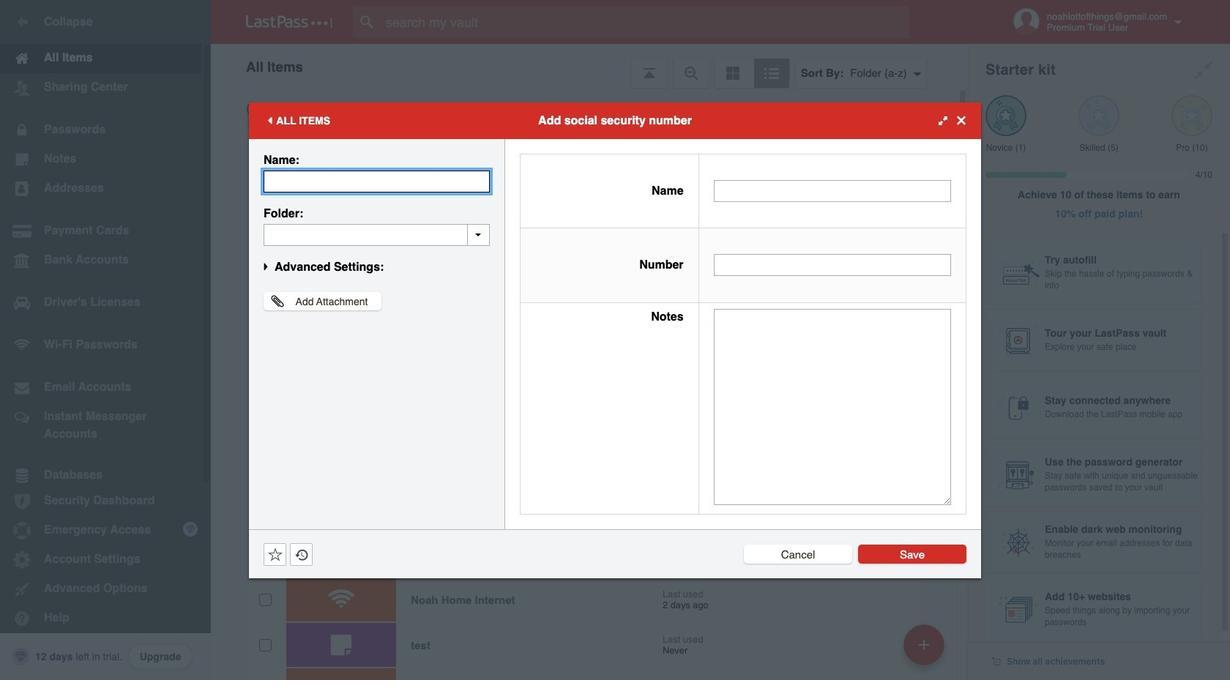 Task type: vqa. For each thing, say whether or not it's contained in the screenshot.
text box
yes



Task type: locate. For each thing, give the bounding box(es) containing it.
new item image
[[919, 640, 929, 650]]

None text field
[[264, 170, 490, 192], [714, 180, 951, 202], [714, 309, 951, 505], [264, 170, 490, 192], [714, 180, 951, 202], [714, 309, 951, 505]]

dialog
[[249, 102, 981, 578]]

main navigation navigation
[[0, 0, 211, 680]]

lastpass image
[[246, 15, 333, 29]]

vault options navigation
[[211, 44, 968, 88]]

None text field
[[264, 224, 490, 246], [714, 254, 951, 276], [264, 224, 490, 246], [714, 254, 951, 276]]

search my vault text field
[[353, 6, 938, 38]]



Task type: describe. For each thing, give the bounding box(es) containing it.
Search search field
[[353, 6, 938, 38]]

new item navigation
[[899, 620, 954, 680]]



